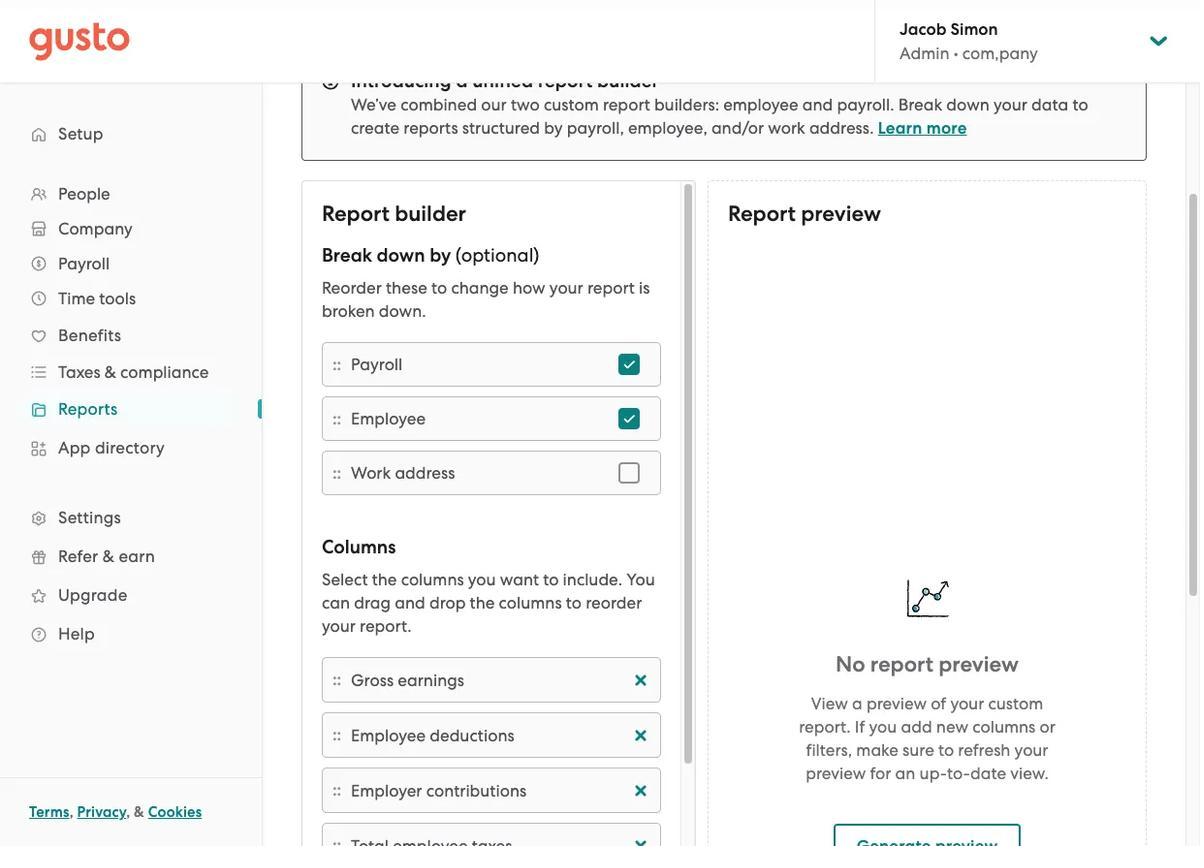 Task type: vqa. For each thing, say whether or not it's contained in the screenshot.
employer
yes



Task type: describe. For each thing, give the bounding box(es) containing it.
change
[[451, 278, 509, 298]]

benefits
[[58, 326, 121, 345]]

no
[[836, 651, 866, 678]]

work
[[351, 464, 391, 483]]

learn more link
[[879, 118, 968, 139]]

view
[[812, 694, 849, 713]]

custom inside the view a preview of your custom report. if you add new columns or filters, make sure to refresh your preview for an up-to-date view.
[[989, 694, 1044, 713]]

payroll inside dropdown button
[[58, 254, 110, 274]]

compliance
[[120, 363, 209, 382]]

select
[[322, 570, 368, 590]]

people button
[[19, 177, 242, 211]]

we've
[[351, 95, 397, 114]]

app directory link
[[19, 431, 242, 466]]

sure
[[903, 741, 935, 760]]

2 , from the left
[[126, 804, 130, 822]]

earn
[[119, 547, 155, 566]]

by inside we've combined our two custom report builders: employee and payroll. break down your data to create reports structured by payroll, employee, and/or work address.
[[544, 118, 563, 138]]

builders:
[[655, 95, 720, 114]]

and/or
[[712, 118, 764, 138]]

view a preview of your custom report. if you add new columns or filters, make sure to refresh your preview for an up-to-date view.
[[799, 694, 1056, 783]]

help
[[58, 625, 95, 644]]

report. inside select the columns you want to include. you can drag and drop the columns to reorder your report.
[[360, 617, 412, 636]]

:: for employee deductions
[[333, 726, 341, 746]]

a for preview
[[853, 694, 863, 713]]

to inside the view a preview of your custom report. if you add new columns or filters, make sure to refresh your preview for an up-to-date view.
[[939, 741, 955, 760]]

create
[[351, 118, 400, 138]]

gross earnings
[[351, 671, 465, 690]]

tools
[[99, 289, 136, 308]]

contributions
[[426, 781, 527, 801]]

down inside we've combined our two custom report builders: employee and payroll. break down your data to create reports structured by payroll, employee, and/or work address.
[[947, 95, 990, 114]]

payroll,
[[567, 118, 624, 138]]

1 vertical spatial payroll
[[351, 355, 403, 374]]

an
[[896, 764, 916, 783]]

reports link
[[19, 392, 242, 427]]

can
[[322, 594, 350, 613]]

report for report builder
[[322, 201, 390, 227]]

make
[[857, 741, 899, 760]]

gross
[[351, 671, 394, 690]]

time tools
[[58, 289, 136, 308]]

columns
[[322, 536, 396, 559]]

list containing people
[[0, 177, 262, 654]]

you inside the view a preview of your custom report. if you add new columns or filters, make sure to refresh your preview for an up-to-date view.
[[870, 717, 898, 737]]

add
[[902, 717, 933, 737]]

to inside we've combined our two custom report builders: employee and payroll. break down your data to create reports structured by payroll, employee, and/or work address.
[[1073, 95, 1089, 114]]

app directory
[[58, 438, 165, 458]]

how
[[513, 278, 546, 298]]

settings
[[58, 508, 121, 528]]

:: for payroll
[[333, 355, 341, 375]]

preview up the of
[[939, 651, 1020, 678]]

address.
[[810, 118, 874, 138]]

these
[[386, 278, 428, 298]]

combined
[[401, 95, 477, 114]]

we've combined our two custom report builders: employee and payroll. break down your data to create reports structured by payroll, employee, and/or work address.
[[351, 95, 1089, 138]]

employer contributions
[[351, 781, 527, 801]]

your up view. on the bottom right of the page
[[1015, 741, 1049, 760]]

upgrade link
[[19, 578, 242, 613]]

address
[[395, 464, 455, 483]]

0 horizontal spatial by
[[430, 244, 451, 267]]

report preview
[[728, 201, 882, 227]]

people
[[58, 184, 110, 204]]

deductions
[[430, 726, 515, 745]]

terms link
[[29, 804, 69, 822]]

simon
[[951, 19, 999, 40]]

reorder
[[322, 278, 382, 298]]

include.
[[563, 570, 623, 590]]

custom inside we've combined our two custom report builders: employee and payroll. break down your data to create reports structured by payroll, employee, and/or work address.
[[544, 95, 599, 114]]

and inside select the columns you want to include. you can drag and drop the columns to reorder your report.
[[395, 594, 426, 613]]

reorder these to change how your report is broken down.
[[322, 278, 650, 321]]

data
[[1032, 95, 1069, 114]]

refer
[[58, 547, 98, 566]]

no report preview
[[836, 651, 1020, 678]]

earnings
[[398, 671, 465, 690]]

company button
[[19, 211, 242, 246]]

0 vertical spatial the
[[372, 570, 397, 590]]

1 vertical spatial builder
[[395, 201, 467, 227]]

column content element containing employer contributions
[[351, 779, 651, 803]]

refer & earn
[[58, 547, 155, 566]]

jacob simon admin • com,pany
[[900, 19, 1039, 63]]

drag
[[354, 594, 391, 613]]

upgrade
[[58, 586, 128, 605]]

drop
[[430, 594, 466, 613]]

builder inside alert
[[597, 70, 659, 92]]

employer
[[351, 781, 422, 801]]

is
[[639, 278, 650, 298]]

introducing
[[351, 70, 452, 92]]

taxes & compliance
[[58, 363, 209, 382]]

a for unified
[[456, 70, 468, 92]]

break down by (optional)
[[322, 244, 540, 267]]



Task type: locate. For each thing, give the bounding box(es) containing it.
setup link
[[19, 116, 242, 151]]

refer & earn link
[[19, 539, 242, 574]]

None checkbox
[[608, 343, 651, 386], [608, 398, 651, 440], [608, 452, 651, 495], [608, 343, 651, 386], [608, 398, 651, 440], [608, 452, 651, 495]]

report up reorder
[[322, 201, 390, 227]]

employee,
[[628, 118, 708, 138]]

down up these
[[377, 244, 425, 267]]

builder
[[597, 70, 659, 92], [395, 201, 467, 227]]

by
[[544, 118, 563, 138], [430, 244, 451, 267]]

1 column content element from the top
[[351, 669, 651, 692]]

1 vertical spatial you
[[870, 717, 898, 737]]

time tools button
[[19, 281, 242, 316]]

your up new
[[951, 694, 985, 713]]

& for compliance
[[105, 363, 116, 382]]

0 vertical spatial custom
[[544, 95, 599, 114]]

1 horizontal spatial and
[[803, 95, 834, 114]]

taxes
[[58, 363, 101, 382]]

the right drop
[[470, 594, 495, 613]]

and left drop
[[395, 594, 426, 613]]

break inside we've combined our two custom report builders: employee and payroll. break down your data to create reports structured by payroll, employee, and/or work address.
[[899, 95, 943, 114]]

0 horizontal spatial break
[[322, 244, 372, 267]]

refresh
[[959, 741, 1011, 760]]

work
[[768, 118, 806, 138]]

to right data
[[1073, 95, 1089, 114]]

break up the learn more
[[899, 95, 943, 114]]

columns
[[401, 570, 464, 590], [499, 594, 562, 613], [973, 717, 1036, 737]]

1 report from the left
[[322, 201, 390, 227]]

by left payroll,
[[544, 118, 563, 138]]

employee up employer
[[351, 726, 426, 745]]

down up more
[[947, 95, 990, 114]]

introducing a unified report builder
[[351, 70, 659, 92]]

view.
[[1011, 764, 1049, 783]]

for
[[871, 764, 892, 783]]

1 horizontal spatial builder
[[597, 70, 659, 92]]

:: for work address
[[333, 463, 341, 484]]

columns up drop
[[401, 570, 464, 590]]

columns inside the view a preview of your custom report. if you add new columns or filters, make sure to refresh your preview for an up-to-date view.
[[973, 717, 1036, 737]]

1 vertical spatial and
[[395, 594, 426, 613]]

date
[[971, 764, 1007, 783]]

time
[[58, 289, 95, 308]]

& right taxes
[[105, 363, 116, 382]]

3 column content element from the top
[[351, 779, 651, 803]]

, left privacy
[[69, 804, 74, 822]]

your down the can
[[322, 617, 356, 636]]

1 vertical spatial column content element
[[351, 724, 651, 747]]

payroll
[[58, 254, 110, 274], [351, 355, 403, 374]]

6 :: from the top
[[333, 781, 341, 801]]

1 vertical spatial break
[[322, 244, 372, 267]]

to-
[[948, 764, 971, 783]]

0 vertical spatial column content element
[[351, 669, 651, 692]]

terms , privacy , & cookies
[[29, 804, 202, 822]]

:: for gross earnings
[[333, 670, 341, 691]]

work address
[[351, 464, 455, 483]]

a up if
[[853, 694, 863, 713]]

1 vertical spatial down
[[377, 244, 425, 267]]

preview down filters,
[[806, 764, 867, 783]]

setup
[[58, 124, 104, 144]]

preview
[[801, 201, 882, 227], [939, 651, 1020, 678], [867, 694, 927, 713], [806, 764, 867, 783]]

1 horizontal spatial down
[[947, 95, 990, 114]]

home image
[[29, 22, 130, 61]]

report. inside the view a preview of your custom report. if you add new columns or filters, make sure to refresh your preview for an up-to-date view.
[[799, 717, 851, 737]]

report. up filters,
[[799, 717, 851, 737]]

a up 'combined'
[[456, 70, 468, 92]]

2 column content element from the top
[[351, 724, 651, 747]]

builder up payroll,
[[597, 70, 659, 92]]

learn
[[879, 118, 923, 139]]

column content element
[[351, 669, 651, 692], [351, 724, 651, 747], [351, 779, 651, 803]]

com,pany
[[963, 44, 1039, 63]]

& left earn
[[103, 547, 115, 566]]

select the columns you want to include. you can drag and drop the columns to reorder your report.
[[322, 570, 655, 636]]

1 horizontal spatial report
[[728, 201, 796, 227]]

1 vertical spatial &
[[103, 547, 115, 566]]

admin
[[900, 44, 950, 63]]

employee for employee deductions
[[351, 726, 426, 745]]

column content element containing employee deductions
[[351, 724, 651, 747]]

& inside dropdown button
[[105, 363, 116, 382]]

column content element down deductions
[[351, 779, 651, 803]]

:: for employer contributions
[[333, 781, 341, 801]]

our
[[481, 95, 507, 114]]

1 horizontal spatial the
[[470, 594, 495, 613]]

0 vertical spatial you
[[468, 570, 496, 590]]

and inside we've combined our two custom report builders: employee and payroll. break down your data to create reports structured by payroll, employee, and/or work address.
[[803, 95, 834, 114]]

builder up the break down by (optional)
[[395, 201, 467, 227]]

0 horizontal spatial down
[[377, 244, 425, 267]]

gusto navigation element
[[0, 83, 262, 685]]

2 vertical spatial &
[[134, 804, 145, 822]]

& for earn
[[103, 547, 115, 566]]

1 horizontal spatial break
[[899, 95, 943, 114]]

down
[[947, 95, 990, 114], [377, 244, 425, 267]]

1 employee from the top
[[351, 409, 426, 429]]

report up payroll,
[[603, 95, 651, 114]]

2 employee from the top
[[351, 726, 426, 745]]

2 horizontal spatial columns
[[973, 717, 1036, 737]]

column content element up deductions
[[351, 669, 651, 692]]

0 vertical spatial by
[[544, 118, 563, 138]]

payroll down down.
[[351, 355, 403, 374]]

want
[[500, 570, 539, 590]]

0 vertical spatial and
[[803, 95, 834, 114]]

report down and/or
[[728, 201, 796, 227]]

break
[[899, 95, 943, 114], [322, 244, 372, 267]]

(optional)
[[456, 244, 540, 267]]

payroll.
[[838, 95, 895, 114]]

report builder
[[322, 201, 467, 227]]

your
[[994, 95, 1028, 114], [550, 278, 584, 298], [322, 617, 356, 636], [951, 694, 985, 713], [1015, 741, 1049, 760]]

to right these
[[432, 278, 447, 298]]

column content element up the contributions
[[351, 724, 651, 747]]

1 vertical spatial custom
[[989, 694, 1044, 713]]

terms
[[29, 804, 69, 822]]

preview up add
[[867, 694, 927, 713]]

0 horizontal spatial report.
[[360, 617, 412, 636]]

your inside we've combined our two custom report builders: employee and payroll. break down your data to create reports structured by payroll, employee, and/or work address.
[[994, 95, 1028, 114]]

0 horizontal spatial a
[[456, 70, 468, 92]]

0 vertical spatial a
[[456, 70, 468, 92]]

4 :: from the top
[[333, 670, 341, 691]]

benefits link
[[19, 318, 242, 353]]

break up reorder
[[322, 244, 372, 267]]

report up two
[[538, 70, 593, 92]]

jacob
[[900, 19, 947, 40]]

employee
[[724, 95, 799, 114]]

•
[[954, 44, 959, 63]]

employee up work address
[[351, 409, 426, 429]]

to down include.
[[566, 594, 582, 613]]

1 vertical spatial the
[[470, 594, 495, 613]]

1 horizontal spatial ,
[[126, 804, 130, 822]]

to down new
[[939, 741, 955, 760]]

preview down address.
[[801, 201, 882, 227]]

columns down want
[[499, 594, 562, 613]]

report for report preview
[[728, 201, 796, 227]]

1 horizontal spatial by
[[544, 118, 563, 138]]

and up address.
[[803, 95, 834, 114]]

2 report from the left
[[728, 201, 796, 227]]

0 vertical spatial builder
[[597, 70, 659, 92]]

0 horizontal spatial ,
[[69, 804, 74, 822]]

you right if
[[870, 717, 898, 737]]

:: for employee
[[333, 409, 341, 429]]

report.
[[360, 617, 412, 636], [799, 717, 851, 737]]

you
[[627, 570, 655, 590]]

introducing a unified report builder alert
[[302, 49, 1148, 161]]

cookies button
[[148, 801, 202, 824]]

0 vertical spatial break
[[899, 95, 943, 114]]

or
[[1040, 717, 1056, 737]]

column content element containing gross earnings
[[351, 669, 651, 692]]

your inside the reorder these to change how your report is broken down.
[[550, 278, 584, 298]]

0 horizontal spatial builder
[[395, 201, 467, 227]]

employee
[[351, 409, 426, 429], [351, 726, 426, 745]]

payroll button
[[19, 246, 242, 281]]

0 vertical spatial employee
[[351, 409, 426, 429]]

1 horizontal spatial report.
[[799, 717, 851, 737]]

1 horizontal spatial payroll
[[351, 355, 403, 374]]

list
[[0, 177, 262, 654]]

more
[[927, 118, 968, 139]]

columns up refresh
[[973, 717, 1036, 737]]

you left want
[[468, 570, 496, 590]]

0 horizontal spatial payroll
[[58, 254, 110, 274]]

0 vertical spatial &
[[105, 363, 116, 382]]

&
[[105, 363, 116, 382], [103, 547, 115, 566], [134, 804, 145, 822]]

0 horizontal spatial and
[[395, 594, 426, 613]]

1 vertical spatial employee
[[351, 726, 426, 745]]

reports
[[404, 118, 458, 138]]

custom up payroll,
[[544, 95, 599, 114]]

1 vertical spatial by
[[430, 244, 451, 267]]

of
[[931, 694, 947, 713]]

company
[[58, 219, 133, 239]]

payroll up time
[[58, 254, 110, 274]]

0 horizontal spatial columns
[[401, 570, 464, 590]]

2 :: from the top
[[333, 409, 341, 429]]

the up drag
[[372, 570, 397, 590]]

you inside select the columns you want to include. you can drag and drop the columns to reorder your report.
[[468, 570, 496, 590]]

0 horizontal spatial the
[[372, 570, 397, 590]]

to right want
[[543, 570, 559, 590]]

broken
[[322, 302, 375, 321]]

1 vertical spatial a
[[853, 694, 863, 713]]

your inside select the columns you want to include. you can drag and drop the columns to reorder your report.
[[322, 617, 356, 636]]

structured
[[462, 118, 540, 138]]

app
[[58, 438, 91, 458]]

1 horizontal spatial you
[[870, 717, 898, 737]]

0 horizontal spatial report
[[322, 201, 390, 227]]

a
[[456, 70, 468, 92], [853, 694, 863, 713]]

0 vertical spatial down
[[947, 95, 990, 114]]

learn more
[[879, 118, 968, 139]]

report. down drag
[[360, 617, 412, 636]]

filters,
[[807, 741, 853, 760]]

1 :: from the top
[[333, 355, 341, 375]]

5 :: from the top
[[333, 726, 341, 746]]

taxes & compliance button
[[19, 355, 242, 390]]

unified
[[473, 70, 534, 92]]

, left cookies button
[[126, 804, 130, 822]]

1 vertical spatial report.
[[799, 717, 851, 737]]

a inside the view a preview of your custom report. if you add new columns or filters, make sure to refresh your preview for an up-to-date view.
[[853, 694, 863, 713]]

two
[[511, 95, 540, 114]]

1 horizontal spatial a
[[853, 694, 863, 713]]

a inside introducing a unified report builder alert
[[456, 70, 468, 92]]

report left the is at the right top of page
[[588, 278, 635, 298]]

settings link
[[19, 501, 242, 535]]

report inside we've combined our two custom report builders: employee and payroll. break down your data to create reports structured by payroll, employee, and/or work address.
[[603, 95, 651, 114]]

0 vertical spatial payroll
[[58, 254, 110, 274]]

0 horizontal spatial you
[[468, 570, 496, 590]]

& left cookies button
[[134, 804, 145, 822]]

report inside the reorder these to change how your report is broken down.
[[588, 278, 635, 298]]

1 horizontal spatial columns
[[499, 594, 562, 613]]

directory
[[95, 438, 165, 458]]

report right no
[[871, 651, 934, 678]]

1 horizontal spatial custom
[[989, 694, 1044, 713]]

2 vertical spatial columns
[[973, 717, 1036, 737]]

reorder
[[586, 594, 642, 613]]

your right how
[[550, 278, 584, 298]]

privacy
[[77, 804, 126, 822]]

2 vertical spatial column content element
[[351, 779, 651, 803]]

0 vertical spatial columns
[[401, 570, 464, 590]]

you
[[468, 570, 496, 590], [870, 717, 898, 737]]

to inside the reorder these to change how your report is broken down.
[[432, 278, 447, 298]]

0 vertical spatial report.
[[360, 617, 412, 636]]

0 horizontal spatial custom
[[544, 95, 599, 114]]

employee for employee
[[351, 409, 426, 429]]

report
[[322, 201, 390, 227], [728, 201, 796, 227]]

custom up 'or'
[[989, 694, 1044, 713]]

1 vertical spatial columns
[[499, 594, 562, 613]]

cookies
[[148, 804, 202, 822]]

your left data
[[994, 95, 1028, 114]]

employee deductions
[[351, 726, 515, 745]]

1 , from the left
[[69, 804, 74, 822]]

by left (optional)
[[430, 244, 451, 267]]

3 :: from the top
[[333, 463, 341, 484]]



